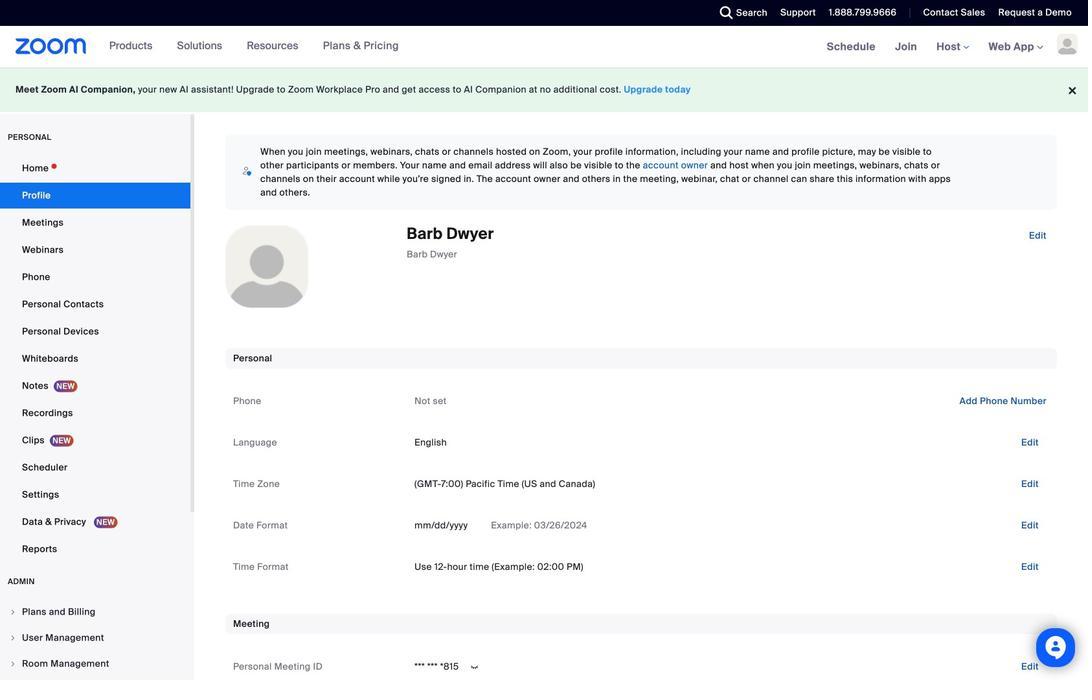 Task type: describe. For each thing, give the bounding box(es) containing it.
admin menu menu
[[0, 600, 190, 680]]

product information navigation
[[100, 26, 409, 67]]

3 menu item from the top
[[0, 652, 190, 676]]

meetings navigation
[[817, 26, 1089, 68]]

personal menu menu
[[0, 156, 190, 564]]

edit user photo image
[[257, 261, 277, 273]]

right image for 1st menu item from the top
[[9, 608, 17, 616]]

show personal meeting id image
[[464, 662, 485, 673]]

1 menu item from the top
[[0, 600, 190, 625]]

user photo image
[[226, 226, 308, 308]]



Task type: locate. For each thing, give the bounding box(es) containing it.
banner
[[0, 26, 1089, 68]]

1 right image from the top
[[9, 608, 17, 616]]

1 vertical spatial right image
[[9, 634, 17, 642]]

footer
[[0, 67, 1089, 112]]

2 right image from the top
[[9, 634, 17, 642]]

zoom logo image
[[16, 38, 87, 54]]

profile picture image
[[1057, 34, 1078, 54]]

right image
[[9, 660, 17, 668]]

0 vertical spatial right image
[[9, 608, 17, 616]]

menu item
[[0, 600, 190, 625], [0, 626, 190, 651], [0, 652, 190, 676]]

2 menu item from the top
[[0, 626, 190, 651]]

1 vertical spatial menu item
[[0, 626, 190, 651]]

2 vertical spatial menu item
[[0, 652, 190, 676]]

right image
[[9, 608, 17, 616], [9, 634, 17, 642]]

0 vertical spatial menu item
[[0, 600, 190, 625]]

right image for second menu item from the top
[[9, 634, 17, 642]]



Task type: vqa. For each thing, say whether or not it's contained in the screenshot.
Out-of-Meeting Whiteboard
no



